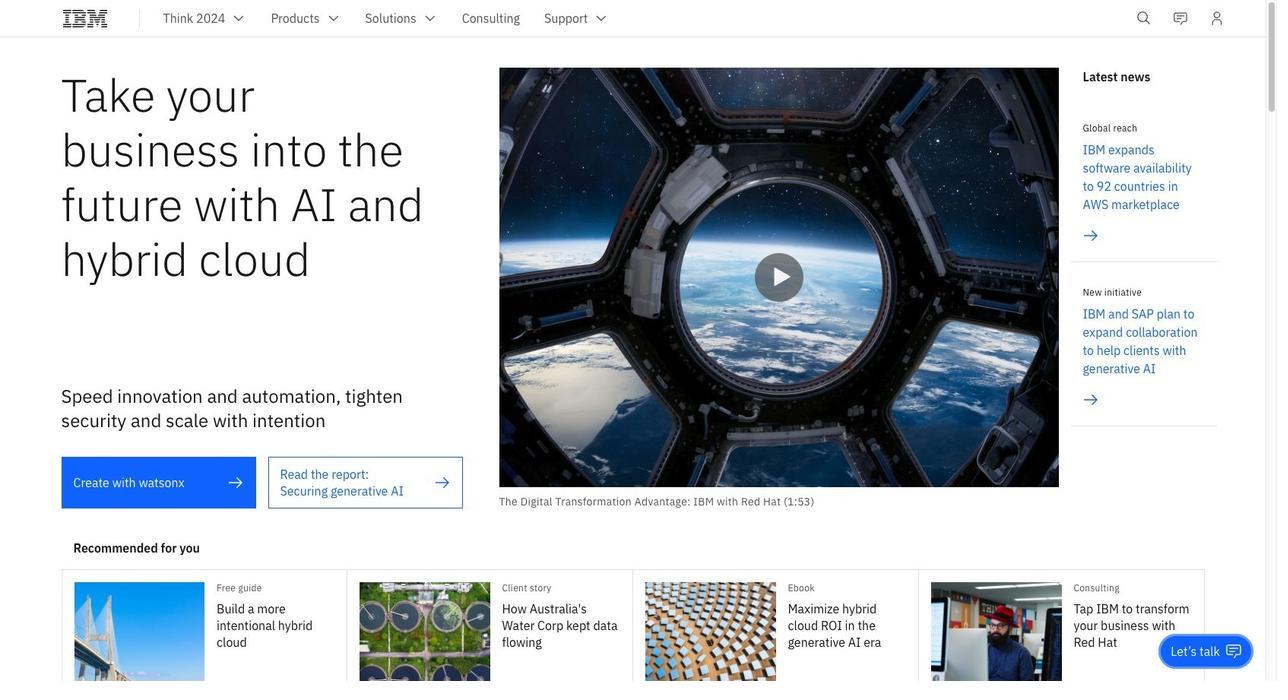 Task type: vqa. For each thing, say whether or not it's contained in the screenshot.
Your Privacy Choices element
no



Task type: describe. For each thing, give the bounding box(es) containing it.
let's talk element
[[1171, 643, 1220, 660]]



